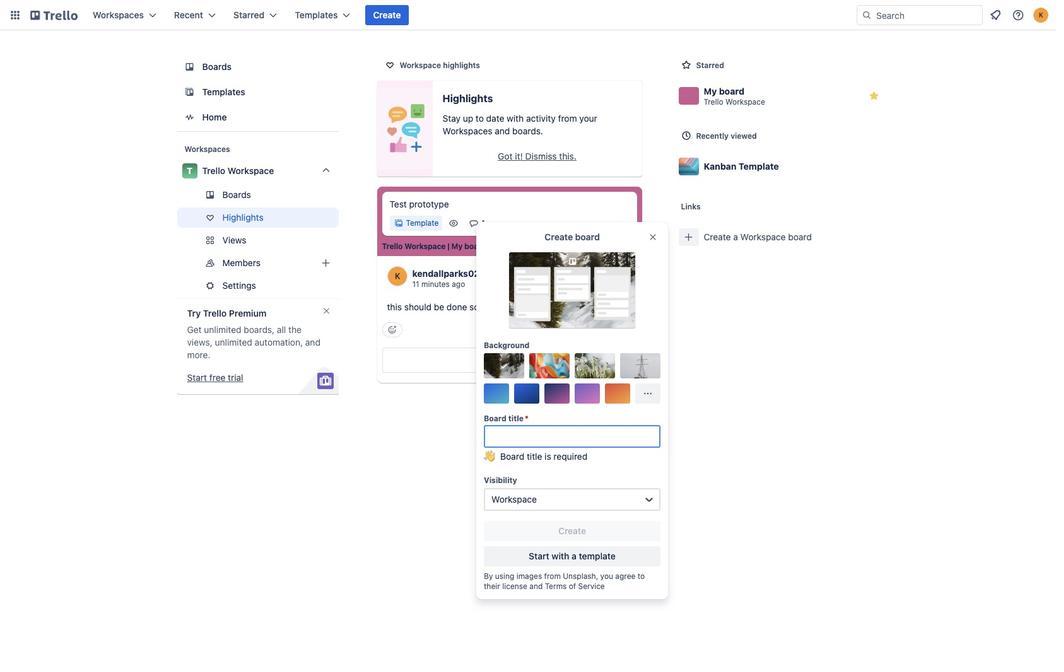 Task type: vqa. For each thing, say whether or not it's contained in the screenshot.
topmost templates
yes



Task type: locate. For each thing, give the bounding box(es) containing it.
1 vertical spatial to
[[638, 572, 645, 581]]

2 vertical spatial and
[[530, 582, 543, 591]]

1 vertical spatial boards link
[[177, 185, 339, 205]]

0 vertical spatial title
[[508, 414, 524, 423]]

add image
[[318, 256, 333, 271]]

trello right try
[[203, 308, 227, 319]]

0 vertical spatial with
[[507, 113, 524, 124]]

custom image image
[[499, 361, 509, 371]]

my right |
[[452, 242, 463, 251]]

all
[[277, 324, 286, 335]]

recently
[[696, 131, 729, 141]]

1 vertical spatial templates
[[202, 86, 245, 97]]

reply button
[[382, 348, 637, 373]]

0 vertical spatial my
[[704, 85, 717, 96]]

wave image
[[484, 451, 495, 468]]

1 horizontal spatial workspaces
[[185, 144, 230, 154]]

👋
[[484, 451, 495, 462]]

by
[[484, 572, 493, 581]]

create button inside primary element
[[366, 5, 409, 25]]

0 horizontal spatial template
[[406, 218, 439, 228]]

boards link
[[177, 56, 339, 78], [177, 185, 339, 205]]

0 horizontal spatial highlights
[[222, 212, 264, 223]]

boards.
[[512, 126, 543, 136]]

templates up home
[[202, 86, 245, 97]]

unlimited
[[204, 324, 241, 335], [215, 337, 252, 348]]

highlights link
[[177, 208, 339, 228]]

create button
[[366, 5, 409, 25], [484, 521, 661, 541]]

board title *
[[484, 414, 529, 423]]

my board trello workspace
[[704, 85, 765, 106]]

links
[[681, 202, 701, 211]]

0 horizontal spatial workspaces
[[93, 9, 144, 20]]

views
[[222, 235, 246, 245]]

2 horizontal spatial workspaces
[[443, 126, 493, 136]]

highlights up up
[[443, 93, 493, 104]]

soon
[[470, 302, 489, 312]]

to right agree
[[638, 572, 645, 581]]

1 vertical spatial unlimited
[[215, 337, 252, 348]]

members link
[[177, 253, 339, 273]]

0 horizontal spatial and
[[305, 337, 320, 348]]

click to unstar my board. it will be removed from your starred list. image
[[868, 90, 881, 102]]

1 vertical spatial and
[[305, 337, 320, 348]]

0 horizontal spatial starred
[[233, 9, 265, 20]]

0 vertical spatial workspaces
[[93, 9, 144, 20]]

start
[[187, 372, 207, 383], [529, 551, 549, 562]]

start with a template button
[[484, 546, 661, 567]]

trello
[[704, 97, 724, 106], [202, 165, 225, 176], [382, 242, 403, 251], [203, 308, 227, 319]]

primary element
[[0, 0, 1056, 30]]

0 horizontal spatial start
[[187, 372, 207, 383]]

0 vertical spatial create button
[[366, 5, 409, 25]]

1 horizontal spatial a
[[733, 232, 738, 242]]

2 boards link from the top
[[177, 185, 339, 205]]

premium
[[229, 308, 267, 319]]

this
[[387, 302, 402, 312]]

11
[[412, 280, 419, 289]]

1
[[482, 218, 485, 228]]

up
[[463, 113, 473, 124]]

to right up
[[476, 113, 484, 124]]

1 horizontal spatial my
[[704, 85, 717, 96]]

0 vertical spatial template
[[739, 161, 779, 172]]

1 vertical spatial my
[[452, 242, 463, 251]]

back to home image
[[30, 5, 78, 25]]

0 vertical spatial from
[[558, 113, 577, 124]]

start inside the start free trial button
[[187, 372, 207, 383]]

0 horizontal spatial templates
[[202, 86, 245, 97]]

t
[[187, 165, 192, 176]]

0 vertical spatial starred
[[233, 9, 265, 20]]

from inside by using images from unsplash, you agree to their
[[544, 572, 561, 581]]

title left is
[[527, 451, 542, 462]]

board left *
[[484, 414, 507, 423]]

1 horizontal spatial with
[[552, 551, 569, 562]]

got it! dismiss this. button
[[443, 146, 632, 167]]

workspaces button
[[85, 5, 164, 25]]

with inside stay up to date with activity from your workspaces and boards.
[[507, 113, 524, 124]]

create
[[373, 9, 401, 20], [545, 232, 573, 242], [704, 232, 731, 242], [558, 526, 586, 536]]

template inside kanban template link
[[739, 161, 779, 172]]

and down images
[[530, 582, 543, 591]]

1 vertical spatial highlights
[[222, 212, 264, 223]]

from left your
[[558, 113, 577, 124]]

boards right board image
[[202, 61, 232, 72]]

template
[[739, 161, 779, 172], [406, 218, 439, 228]]

start up images
[[529, 551, 549, 562]]

it!
[[515, 151, 523, 162]]

0 vertical spatial start
[[187, 372, 207, 383]]

trello down test
[[382, 242, 403, 251]]

1 vertical spatial start
[[529, 551, 549, 562]]

board inside my board trello workspace
[[719, 85, 745, 96]]

with inside button
[[552, 551, 569, 562]]

1 horizontal spatial starred
[[696, 61, 724, 70]]

1 vertical spatial title
[[527, 451, 542, 462]]

create inside primary element
[[373, 9, 401, 20]]

template board image
[[182, 85, 197, 100]]

a inside button
[[572, 551, 577, 562]]

1 vertical spatial create button
[[484, 521, 661, 541]]

1 vertical spatial with
[[552, 551, 569, 562]]

unlimited down the boards,
[[215, 337, 252, 348]]

Search field
[[872, 6, 982, 25]]

activity
[[526, 113, 556, 124]]

start with a template
[[529, 551, 616, 562]]

kendallparks02
[[412, 268, 480, 279]]

terms of service link
[[545, 582, 605, 591]]

template down viewed
[[739, 161, 779, 172]]

0 horizontal spatial my
[[452, 242, 463, 251]]

workspace
[[400, 61, 441, 70], [726, 97, 765, 106], [228, 165, 274, 176], [741, 232, 786, 242], [405, 242, 446, 251], [492, 494, 537, 505]]

1 horizontal spatial start
[[529, 551, 549, 562]]

from
[[558, 113, 577, 124], [544, 572, 561, 581]]

highlights up views
[[222, 212, 264, 223]]

1 vertical spatial a
[[572, 551, 577, 562]]

minutes
[[421, 280, 450, 289]]

got
[[498, 151, 513, 162]]

title
[[508, 414, 524, 423], [527, 451, 542, 462]]

to
[[476, 113, 484, 124], [638, 572, 645, 581]]

0 horizontal spatial with
[[507, 113, 524, 124]]

1 horizontal spatial templates
[[295, 9, 338, 20]]

1 vertical spatial boards
[[222, 189, 251, 200]]

templates inside dropdown button
[[295, 9, 338, 20]]

1 horizontal spatial title
[[527, 451, 542, 462]]

0 vertical spatial unlimited
[[204, 324, 241, 335]]

start inside "start with a template" button
[[529, 551, 549, 562]]

create for create a workspace board
[[704, 232, 731, 242]]

1 vertical spatial workspaces
[[443, 126, 493, 136]]

1 vertical spatial from
[[544, 572, 561, 581]]

a inside button
[[733, 232, 738, 242]]

1 boards link from the top
[[177, 56, 339, 78]]

1 vertical spatial template
[[406, 218, 439, 228]]

1 vertical spatial board
[[500, 451, 524, 462]]

1 horizontal spatial and
[[495, 126, 510, 136]]

templates
[[295, 9, 338, 20], [202, 86, 245, 97]]

0 vertical spatial boards
[[202, 61, 232, 72]]

views,
[[187, 337, 212, 348]]

0 vertical spatial highlights
[[443, 93, 493, 104]]

trello up "recently"
[[704, 97, 724, 106]]

home
[[202, 112, 227, 122]]

highlights
[[443, 93, 493, 104], [222, 212, 264, 223]]

my inside my board trello workspace
[[704, 85, 717, 96]]

my up "recently"
[[704, 85, 717, 96]]

boards down trello workspace
[[222, 189, 251, 200]]

and down date
[[495, 126, 510, 136]]

workspace inside button
[[741, 232, 786, 242]]

0 vertical spatial and
[[495, 126, 510, 136]]

title left *
[[508, 414, 524, 423]]

with up by using images from unsplash, you agree to their
[[552, 551, 569, 562]]

0 vertical spatial a
[[733, 232, 738, 242]]

boards link up highlights link
[[177, 185, 339, 205]]

date
[[486, 113, 504, 124]]

the
[[288, 324, 302, 335]]

with
[[507, 113, 524, 124], [552, 551, 569, 562]]

and right automation,
[[305, 337, 320, 348]]

board right 👋
[[500, 451, 524, 462]]

members
[[222, 257, 261, 268]]

try
[[187, 308, 201, 319]]

close popover image
[[648, 232, 658, 242]]

a
[[733, 232, 738, 242], [572, 551, 577, 562]]

from up license and terms of service at bottom
[[544, 572, 561, 581]]

1 vertical spatial starred
[[696, 61, 724, 70]]

0 horizontal spatial create button
[[366, 5, 409, 25]]

license link
[[502, 582, 527, 591]]

with up boards.
[[507, 113, 524, 124]]

boards link up the templates link
[[177, 56, 339, 78]]

start left free
[[187, 372, 207, 383]]

workspace inside my board trello workspace
[[726, 97, 765, 106]]

starred right recent dropdown button
[[233, 9, 265, 20]]

template down test prototype
[[406, 218, 439, 228]]

0 vertical spatial boards link
[[177, 56, 339, 78]]

boards link for views
[[177, 185, 339, 205]]

workspace highlights
[[400, 61, 480, 70]]

1 horizontal spatial template
[[739, 161, 779, 172]]

unlimited up views,
[[204, 324, 241, 335]]

1 horizontal spatial highlights
[[443, 93, 493, 104]]

1 horizontal spatial to
[[638, 572, 645, 581]]

license and terms of service
[[502, 582, 605, 591]]

0 horizontal spatial to
[[476, 113, 484, 124]]

board
[[484, 414, 507, 423], [500, 451, 524, 462]]

templates right starred dropdown button on the left of the page
[[295, 9, 338, 20]]

settings
[[222, 280, 256, 291]]

workspaces
[[93, 9, 144, 20], [443, 126, 493, 136], [185, 144, 230, 154]]

get
[[187, 324, 202, 335]]

start for start free trial
[[187, 372, 207, 383]]

0 horizontal spatial a
[[572, 551, 577, 562]]

trello inside try trello premium get unlimited boards, all the views, unlimited automation, and more.
[[203, 308, 227, 319]]

starred
[[233, 9, 265, 20], [696, 61, 724, 70]]

0 vertical spatial to
[[476, 113, 484, 124]]

None text field
[[484, 425, 661, 448]]

starred up my board trello workspace
[[696, 61, 724, 70]]

0 vertical spatial templates
[[295, 9, 338, 20]]

agree
[[615, 572, 636, 581]]

visibility
[[484, 476, 517, 485]]

trello right t
[[202, 165, 225, 176]]



Task type: describe. For each thing, give the bounding box(es) containing it.
trial
[[228, 372, 243, 383]]

boards,
[[244, 324, 275, 335]]

recent
[[174, 9, 203, 20]]

workspaces inside stay up to date with activity from your workspaces and boards.
[[443, 126, 493, 136]]

add reaction image
[[382, 322, 402, 338]]

this.
[[559, 151, 577, 162]]

their
[[484, 582, 500, 591]]

your
[[579, 113, 597, 124]]

recently viewed
[[696, 131, 757, 141]]

viewed
[[731, 131, 757, 141]]

2 horizontal spatial and
[[530, 582, 543, 591]]

template
[[579, 551, 616, 562]]

images
[[517, 572, 542, 581]]

prototype
[[409, 199, 449, 209]]

0 horizontal spatial title
[[508, 414, 524, 423]]

terms
[[545, 582, 567, 591]]

try trello premium get unlimited boards, all the views, unlimited automation, and more.
[[187, 308, 320, 360]]

trello workspace
[[202, 165, 274, 176]]

start free trial
[[187, 372, 243, 383]]

views link
[[177, 230, 339, 250]]

free
[[209, 372, 226, 383]]

open information menu image
[[1012, 9, 1025, 21]]

kanban template link
[[674, 151, 889, 182]]

stay
[[443, 113, 461, 124]]

reply
[[507, 355, 526, 365]]

recent button
[[166, 5, 223, 25]]

unsplash,
[[563, 572, 598, 581]]

board image
[[182, 59, 197, 74]]

background element
[[484, 353, 661, 404]]

|
[[448, 242, 450, 251]]

home link
[[177, 106, 339, 129]]

search image
[[862, 10, 872, 20]]

background
[[484, 341, 530, 350]]

license
[[502, 582, 527, 591]]

test
[[390, 199, 407, 209]]

should
[[404, 302, 432, 312]]

using
[[495, 572, 514, 581]]

trello inside my board trello workspace
[[704, 97, 724, 106]]

board inside button
[[788, 232, 812, 242]]

starred button
[[226, 5, 285, 25]]

trello workspace | my board
[[382, 242, 486, 251]]

create for rightmost create button
[[558, 526, 586, 536]]

templates link
[[177, 81, 339, 103]]

kanban template
[[704, 161, 779, 172]]

start free trial button
[[187, 372, 243, 384]]

from inside stay up to date with activity from your workspaces and boards.
[[558, 113, 577, 124]]

got it! dismiss this.
[[498, 151, 577, 162]]

templates button
[[287, 5, 358, 25]]

to inside stay up to date with activity from your workspaces and boards.
[[476, 113, 484, 124]]

my board link
[[452, 242, 486, 252]]

0 notifications image
[[988, 8, 1003, 23]]

ago
[[452, 280, 465, 289]]

automation,
[[255, 337, 303, 348]]

dismiss
[[525, 151, 557, 162]]

and inside stay up to date with activity from your workspaces and boards.
[[495, 126, 510, 136]]

of
[[569, 582, 576, 591]]

2 vertical spatial workspaces
[[185, 144, 230, 154]]

is
[[545, 451, 551, 462]]

and inside try trello premium get unlimited boards, all the views, unlimited automation, and more.
[[305, 337, 320, 348]]

service
[[578, 582, 605, 591]]

be
[[434, 302, 444, 312]]

required
[[554, 451, 588, 462]]

settings link
[[177, 276, 339, 296]]

boards for home
[[202, 61, 232, 72]]

stay up to date with activity from your workspaces and boards.
[[443, 113, 597, 136]]

workspaces inside workspaces dropdown button
[[93, 9, 144, 20]]

to inside by using images from unsplash, you agree to their
[[638, 572, 645, 581]]

create a workspace board button
[[674, 222, 889, 252]]

boards link for home
[[177, 56, 339, 78]]

more.
[[187, 350, 210, 360]]

start for start with a template
[[529, 551, 549, 562]]

test prototype
[[390, 199, 449, 209]]

create board
[[545, 232, 600, 242]]

highlights inside highlights link
[[222, 212, 264, 223]]

boards for views
[[222, 189, 251, 200]]

1 horizontal spatial create button
[[484, 521, 661, 541]]

kendallparks02 (kendallparks02) image
[[1034, 8, 1049, 23]]

0 vertical spatial board
[[484, 414, 507, 423]]

starred inside dropdown button
[[233, 9, 265, 20]]

this should be done soon
[[387, 302, 489, 312]]

highlights
[[443, 61, 480, 70]]

create for create board
[[545, 232, 573, 242]]

by using images from unsplash, you agree to their
[[484, 572, 645, 591]]

create a workspace board
[[704, 232, 812, 242]]

done
[[447, 302, 467, 312]]

kanban
[[704, 161, 737, 172]]

home image
[[182, 110, 197, 125]]

kendallparks02 11 minutes ago
[[412, 268, 480, 289]]

👋 board title is required
[[484, 451, 588, 462]]

you
[[600, 572, 613, 581]]

*
[[525, 414, 529, 423]]



